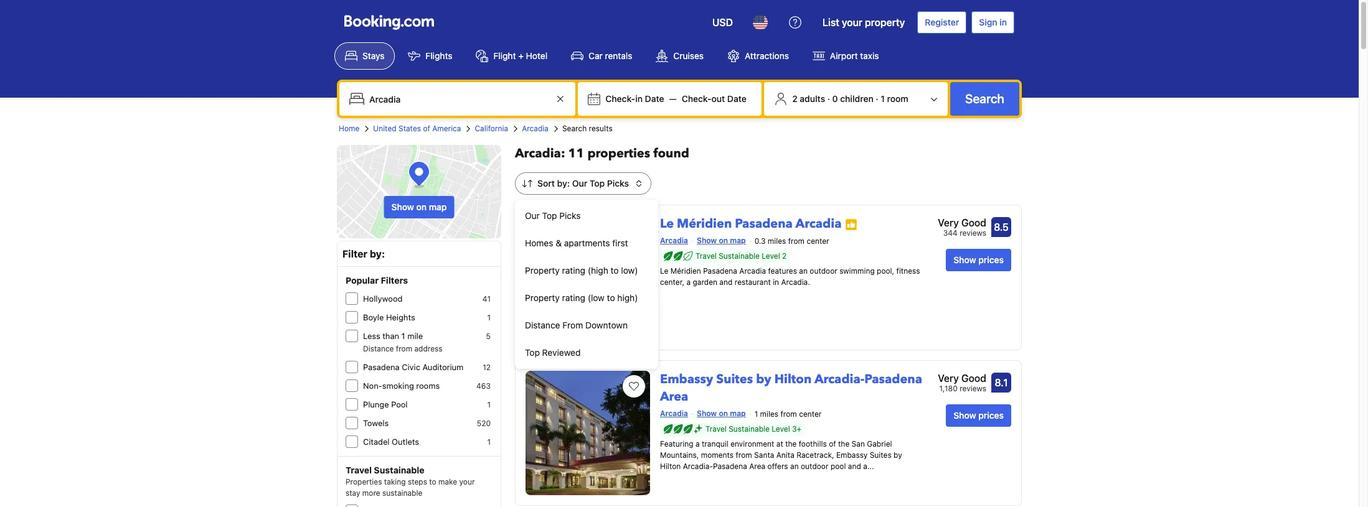 Task type: vqa. For each thing, say whether or not it's contained in the screenshot.


Task type: describe. For each thing, give the bounding box(es) containing it.
miles for 8.1
[[760, 410, 779, 419]]

home
[[339, 124, 360, 133]]

1 left mile
[[401, 331, 405, 341]]

check-in date — check-out date
[[606, 93, 747, 104]]

arcadia inside le méridien pasadena arcadia link
[[796, 215, 842, 232]]

1 up travel sustainable level 3+
[[755, 410, 758, 419]]

scored 8.5 element
[[991, 217, 1011, 237]]

an inside "le méridien pasadena arcadia features an outdoor swimming pool, fitness center, a garden and restaurant in arcadia."
[[799, 266, 808, 276]]

list your property
[[823, 17, 905, 28]]

and inside featuring a tranquil environment at the foothills of the san gabriel mountains, moments from santa anita racetrack, embassy suites by hilton arcadia-pasadena area offers an outdoor pool and a...
[[848, 462, 861, 471]]

airport taxis
[[830, 50, 879, 61]]

mile
[[407, 331, 423, 341]]

from inside featuring a tranquil environment at the foothills of the san gabriel mountains, moments from santa anita racetrack, embassy suites by hilton arcadia-pasadena area offers an outdoor pool and a...
[[736, 451, 752, 460]]

from up 3+
[[781, 410, 797, 419]]

0.3
[[755, 237, 766, 246]]

fitness
[[896, 266, 920, 276]]

property rating (low to high)
[[525, 293, 638, 303]]

featuring
[[660, 440, 693, 449]]

(low
[[588, 293, 605, 303]]

home link
[[339, 123, 360, 135]]

usd button
[[705, 7, 740, 37]]

united
[[373, 124, 396, 133]]

show for show on map button
[[391, 202, 414, 212]]

to for (high
[[611, 265, 619, 276]]

good for 8.1
[[961, 373, 986, 384]]

center,
[[660, 278, 684, 287]]

1 up 5
[[487, 313, 491, 323]]

prices for 8.5
[[978, 255, 1004, 265]]

non-smoking rooms
[[363, 381, 440, 391]]

show for show prices dropdown button corresponding to 8.5
[[954, 255, 976, 265]]

distance for distance from address
[[363, 344, 394, 354]]

map for 8.1
[[730, 409, 746, 418]]

search results updated. arcadia: 11 properties found. element
[[515, 145, 1022, 163]]

citadel outlets
[[363, 437, 419, 447]]

from down mile
[[396, 344, 412, 354]]

rooms
[[416, 381, 440, 391]]

area inside embassy suites by hilton arcadia-pasadena area
[[660, 389, 688, 405]]

a inside featuring a tranquil environment at the foothills of the san gabriel mountains, moments from santa anita racetrack, embassy suites by hilton arcadia-pasadena area offers an outdoor pool and a...
[[696, 440, 700, 449]]

arcadia up arcadia:
[[522, 124, 549, 133]]

properties
[[346, 478, 382, 487]]

stays link
[[334, 42, 395, 70]]

1 the from the left
[[785, 440, 797, 449]]

a...
[[863, 462, 874, 471]]

by inside featuring a tranquil environment at the foothills of the san gabriel mountains, moments from santa anita racetrack, embassy suites by hilton arcadia-pasadena area offers an outdoor pool and a...
[[894, 451, 902, 460]]

distance from address
[[363, 344, 442, 354]]

le for le méridien pasadena arcadia features an outdoor swimming pool, fitness center, a garden and restaurant in arcadia.
[[660, 266, 668, 276]]

463
[[476, 382, 491, 391]]

room
[[887, 93, 908, 104]]

search results
[[562, 124, 613, 133]]

property
[[865, 17, 905, 28]]

results
[[589, 124, 613, 133]]

stay
[[346, 489, 360, 498]]

1 · from the left
[[827, 93, 830, 104]]

arcadia:
[[515, 145, 565, 162]]

520
[[477, 419, 491, 428]]

address
[[414, 344, 442, 354]]

+
[[518, 50, 524, 61]]

1 inside 2 adults · 0 children · 1 room button
[[881, 93, 885, 104]]

sustainable for 8.5
[[719, 251, 760, 261]]

41
[[483, 295, 491, 304]]

flights
[[426, 50, 452, 61]]

show for 8.1's show prices dropdown button
[[954, 410, 976, 421]]

adults
[[800, 93, 825, 104]]

america
[[432, 124, 461, 133]]

sustainable for 8.1
[[729, 425, 770, 434]]

rentals
[[605, 50, 632, 61]]

main content containing arcadia: 11 properties found
[[515, 145, 1026, 508]]

search for search results
[[562, 124, 587, 133]]

sort by: our top picks
[[537, 178, 629, 189]]

santa
[[754, 451, 774, 460]]

level for 8.5
[[762, 251, 780, 261]]

arcadia: 11 properties found
[[515, 145, 689, 162]]

very good 344 reviews
[[938, 217, 986, 238]]

san
[[852, 440, 865, 449]]

0
[[832, 93, 838, 104]]

attractions
[[745, 50, 789, 61]]

from
[[563, 320, 583, 331]]

center for 8.5
[[807, 237, 829, 246]]

a inside "le méridien pasadena arcadia features an outdoor swimming pool, fitness center, a garden and restaurant in arcadia."
[[687, 278, 691, 287]]

from up features
[[788, 237, 805, 246]]

pasadena inside "le méridien pasadena arcadia features an outdoor swimming pool, fitness center, a garden and restaurant in arcadia."
[[703, 266, 737, 276]]

2 · from the left
[[876, 93, 878, 104]]

distance for distance from downtown
[[525, 320, 560, 331]]

property rating (low to high) button
[[515, 285, 658, 312]]

outlets
[[392, 437, 419, 447]]

very good element for 8.5
[[938, 215, 986, 230]]

sustainable inside 'travel sustainable properties taking steps to make your stay more sustainable'
[[374, 465, 425, 476]]

gabriel
[[867, 440, 892, 449]]

property rating (high to low)
[[525, 265, 638, 276]]

top reviewed
[[525, 347, 581, 358]]

low)
[[621, 265, 638, 276]]

travel sustainable properties taking steps to make your stay more sustainable
[[346, 465, 475, 498]]

344
[[943, 229, 958, 238]]

1 down 520
[[487, 438, 491, 447]]

méridien for le méridien pasadena arcadia
[[677, 215, 732, 232]]

pasadena inside embassy suites by hilton arcadia-pasadena area
[[865, 371, 922, 388]]

less
[[363, 331, 380, 341]]

an inside featuring a tranquil environment at the foothills of the san gabriel mountains, moments from santa anita racetrack, embassy suites by hilton arcadia-pasadena area offers an outdoor pool and a...
[[790, 462, 799, 471]]

arcadia link
[[522, 123, 549, 135]]

rating for (high
[[562, 265, 585, 276]]

popular filters
[[346, 275, 408, 286]]

to for (low
[[607, 293, 615, 303]]

united states of america link
[[373, 123, 461, 135]]

11
[[568, 145, 584, 162]]

&
[[556, 238, 562, 248]]

by inside embassy suites by hilton arcadia-pasadena area
[[756, 371, 771, 388]]

property for property rating (low to high)
[[525, 293, 560, 303]]

pasadena inside featuring a tranquil environment at the foothills of the san gabriel mountains, moments from santa anita racetrack, embassy suites by hilton arcadia-pasadena area offers an outdoor pool and a...
[[713, 462, 747, 471]]

hilton inside featuring a tranquil environment at the foothills of the san gabriel mountains, moments from santa anita racetrack, embassy suites by hilton arcadia-pasadena area offers an outdoor pool and a...
[[660, 462, 681, 471]]

car rentals link
[[561, 42, 643, 70]]

towels
[[363, 418, 389, 428]]

0 horizontal spatial 2
[[782, 251, 787, 261]]

le méridien pasadena arcadia link
[[660, 210, 842, 232]]

travel sustainable level 2
[[696, 251, 787, 261]]

le méridien pasadena arcadia
[[660, 215, 842, 232]]

first
[[612, 238, 628, 248]]

0 vertical spatial your
[[842, 17, 862, 28]]

arcadia inside "le méridien pasadena arcadia features an outdoor swimming pool, fitness center, a garden and restaurant in arcadia."
[[739, 266, 766, 276]]

racetrack,
[[797, 451, 834, 460]]

area inside featuring a tranquil environment at the foothills of the san gabriel mountains, moments from santa anita racetrack, embassy suites by hilton arcadia-pasadena area offers an outdoor pool and a...
[[749, 462, 765, 471]]

travel for 8.1
[[706, 425, 727, 434]]

offers
[[768, 462, 788, 471]]

1 up 520
[[487, 400, 491, 410]]

level for 8.1
[[772, 425, 790, 434]]

0 horizontal spatial of
[[423, 124, 430, 133]]

property for property rating (high to low)
[[525, 265, 560, 276]]

pool
[[831, 462, 846, 471]]

miles for 8.5
[[768, 237, 786, 246]]

pasadena up non-
[[363, 362, 400, 372]]

homes
[[525, 238, 553, 248]]

very good 1,180 reviews
[[938, 373, 986, 394]]

arcadia.
[[781, 278, 810, 287]]

show prices for 8.1
[[954, 410, 1004, 421]]

less than 1 mile
[[363, 331, 423, 341]]

booking.com image
[[344, 15, 434, 30]]

picks inside button
[[559, 210, 581, 221]]

featuring a tranquil environment at the foothills of the san gabriel mountains, moments from santa anita racetrack, embassy suites by hilton arcadia-pasadena area offers an outdoor pool and a...
[[660, 440, 902, 471]]

citadel
[[363, 437, 390, 447]]

cruises
[[673, 50, 704, 61]]

show prices button for 8.1
[[946, 405, 1011, 427]]



Task type: locate. For each thing, give the bounding box(es) containing it.
méridien for le méridien pasadena arcadia features an outdoor swimming pool, fitness center, a garden and restaurant in arcadia.
[[671, 266, 701, 276]]

very for 8.1
[[938, 373, 959, 384]]

0 vertical spatial our
[[572, 178, 587, 189]]

plunge
[[363, 400, 389, 410]]

0 horizontal spatial picks
[[559, 210, 581, 221]]

1 property from the top
[[525, 265, 560, 276]]

suites down gabriel
[[870, 451, 892, 460]]

outdoor inside "le méridien pasadena arcadia features an outdoor swimming pool, fitness center, a garden and restaurant in arcadia."
[[810, 266, 837, 276]]

very
[[938, 217, 959, 229], [938, 373, 959, 384]]

distance down less
[[363, 344, 394, 354]]

of right states
[[423, 124, 430, 133]]

travel up properties
[[346, 465, 372, 476]]

1 very from the top
[[938, 217, 959, 229]]

area down santa
[[749, 462, 765, 471]]

2 the from the left
[[838, 440, 850, 449]]

outdoor down racetrack,
[[801, 462, 829, 471]]

property up distance from downtown
[[525, 293, 560, 303]]

property down homes
[[525, 265, 560, 276]]

2 le from the top
[[660, 266, 668, 276]]

good inside very good 344 reviews
[[961, 217, 986, 229]]

0 vertical spatial suites
[[716, 371, 753, 388]]

our top picks button
[[515, 202, 658, 230]]

property
[[525, 265, 560, 276], [525, 293, 560, 303]]

2 rating from the top
[[562, 293, 585, 303]]

in for sign
[[1000, 17, 1007, 27]]

outdoor inside featuring a tranquil environment at the foothills of the san gabriel mountains, moments from santa anita racetrack, embassy suites by hilton arcadia-pasadena area offers an outdoor pool and a...
[[801, 462, 829, 471]]

0 vertical spatial show prices button
[[946, 249, 1011, 272]]

2 horizontal spatial top
[[590, 178, 605, 189]]

smoking
[[382, 381, 414, 391]]

1 vertical spatial show prices button
[[946, 405, 1011, 427]]

reviews inside very good 1,180 reviews
[[960, 384, 986, 394]]

to left low)
[[611, 265, 619, 276]]

Where are you going? field
[[364, 88, 553, 110]]

swimming
[[840, 266, 875, 276]]

show on map for 8.5
[[697, 236, 746, 245]]

on for 8.1
[[719, 409, 728, 418]]

very left 8.5
[[938, 217, 959, 229]]

popular
[[346, 275, 379, 286]]

area up featuring
[[660, 389, 688, 405]]

1 vertical spatial a
[[696, 440, 700, 449]]

le for le méridien pasadena arcadia
[[660, 215, 674, 232]]

map
[[429, 202, 447, 212], [730, 236, 746, 245], [730, 409, 746, 418]]

flight + hotel link
[[465, 42, 558, 70]]

center up 3+
[[799, 410, 822, 419]]

an down anita
[[790, 462, 799, 471]]

1 horizontal spatial embassy
[[836, 451, 868, 460]]

1 vertical spatial méridien
[[671, 266, 701, 276]]

by: for filter
[[370, 248, 385, 260]]

miles up travel sustainable level 3+
[[760, 410, 779, 419]]

reviews right '1,180'
[[960, 384, 986, 394]]

méridien inside "le méridien pasadena arcadia features an outdoor swimming pool, fitness center, a garden and restaurant in arcadia."
[[671, 266, 701, 276]]

rating left (high
[[562, 265, 585, 276]]

1 vertical spatial top
[[542, 210, 557, 221]]

arcadia- inside embassy suites by hilton arcadia-pasadena area
[[814, 371, 865, 388]]

arcadia- inside featuring a tranquil environment at the foothills of the san gabriel mountains, moments from santa anita racetrack, embassy suites by hilton arcadia-pasadena area offers an outdoor pool and a...
[[683, 462, 713, 471]]

show prices down very good 344 reviews
[[954, 255, 1004, 265]]

0 vertical spatial distance
[[525, 320, 560, 331]]

1 vertical spatial show on map
[[697, 236, 746, 245]]

good
[[961, 217, 986, 229], [961, 373, 986, 384]]

airport
[[830, 50, 858, 61]]

1 vertical spatial 2
[[782, 251, 787, 261]]

in inside "le méridien pasadena arcadia features an outdoor swimming pool, fitness center, a garden and restaurant in arcadia."
[[773, 278, 779, 287]]

show prices button for 8.5
[[946, 249, 1011, 272]]

sustainable down 0.3
[[719, 251, 760, 261]]

center for 8.1
[[799, 410, 822, 419]]

very for 8.5
[[938, 217, 959, 229]]

0 vertical spatial property
[[525, 265, 560, 276]]

very good element
[[938, 215, 986, 230], [938, 371, 986, 386]]

to left make
[[429, 478, 436, 487]]

2 property from the top
[[525, 293, 560, 303]]

date left —
[[645, 93, 664, 104]]

0 vertical spatial show prices
[[954, 255, 1004, 265]]

arcadia
[[522, 124, 549, 133], [796, 215, 842, 232], [660, 236, 688, 245], [739, 266, 766, 276], [660, 409, 688, 418]]

2 show prices from the top
[[954, 410, 1004, 421]]

2 horizontal spatial in
[[1000, 17, 1007, 27]]

top up '&'
[[542, 210, 557, 221]]

1 horizontal spatial arcadia-
[[814, 371, 865, 388]]

1 horizontal spatial 2
[[792, 93, 798, 104]]

1 vertical spatial property
[[525, 293, 560, 303]]

check- right —
[[682, 93, 712, 104]]

arcadia up 0.3 miles from center
[[796, 215, 842, 232]]

steps
[[408, 478, 427, 487]]

by: right 'sort'
[[557, 178, 570, 189]]

reviews inside very good 344 reviews
[[960, 229, 986, 238]]

2 good from the top
[[961, 373, 986, 384]]

show on map inside show on map button
[[391, 202, 447, 212]]

2 vertical spatial show on map
[[697, 409, 746, 418]]

1
[[881, 93, 885, 104], [487, 313, 491, 323], [401, 331, 405, 341], [487, 400, 491, 410], [755, 410, 758, 419], [487, 438, 491, 447]]

children
[[840, 93, 874, 104]]

0.3 miles from center
[[755, 237, 829, 246]]

scored 8.1 element
[[991, 373, 1011, 393]]

your inside 'travel sustainable properties taking steps to make your stay more sustainable'
[[459, 478, 475, 487]]

airport taxis link
[[802, 42, 890, 70]]

sustainable up environment
[[729, 425, 770, 434]]

0 horizontal spatial our
[[525, 210, 540, 221]]

homes & apartments first button
[[515, 230, 658, 257]]

0 vertical spatial méridien
[[677, 215, 732, 232]]

travel inside 'travel sustainable properties taking steps to make your stay more sustainable'
[[346, 465, 372, 476]]

search inside button
[[965, 92, 1005, 106]]

0 vertical spatial a
[[687, 278, 691, 287]]

search for search
[[965, 92, 1005, 106]]

· left '0'
[[827, 93, 830, 104]]

0 horizontal spatial date
[[645, 93, 664, 104]]

distance up "top reviewed"
[[525, 320, 560, 331]]

le méridien pasadena arcadia image
[[526, 215, 650, 340]]

1 vertical spatial center
[[799, 410, 822, 419]]

very left 8.1
[[938, 373, 959, 384]]

very inside very good 344 reviews
[[938, 217, 959, 229]]

1 reviews from the top
[[960, 229, 986, 238]]

filters
[[381, 275, 408, 286]]

good right 344
[[961, 217, 986, 229]]

le inside "le méridien pasadena arcadia features an outdoor swimming pool, fitness center, a garden and restaurant in arcadia."
[[660, 266, 668, 276]]

prices down 8.5
[[978, 255, 1004, 265]]

sustainable up taking at the bottom of page
[[374, 465, 425, 476]]

2 vertical spatial top
[[525, 347, 540, 358]]

suites inside embassy suites by hilton arcadia-pasadena area
[[716, 371, 753, 388]]

show on map for 8.1
[[697, 409, 746, 418]]

0 vertical spatial area
[[660, 389, 688, 405]]

and right garden
[[720, 278, 733, 287]]

show prices button down very good 344 reviews
[[946, 249, 1011, 272]]

rating for (low
[[562, 293, 585, 303]]

map for 8.5
[[730, 236, 746, 245]]

1 vertical spatial of
[[829, 440, 836, 449]]

show on map button
[[384, 196, 454, 219]]

sustainable
[[382, 489, 422, 498]]

boyle heights
[[363, 313, 415, 323]]

1 horizontal spatial top
[[542, 210, 557, 221]]

on inside button
[[416, 202, 427, 212]]

2 very good element from the top
[[938, 371, 986, 386]]

1 horizontal spatial the
[[838, 440, 850, 449]]

a right center,
[[687, 278, 691, 287]]

1 horizontal spatial and
[[848, 462, 861, 471]]

1 horizontal spatial in
[[773, 278, 779, 287]]

downtown
[[585, 320, 628, 331]]

sign
[[979, 17, 997, 27]]

embassy suites by hilton arcadia-pasadena area image
[[526, 371, 650, 496]]

sort
[[537, 178, 555, 189]]

1 vertical spatial sustainable
[[729, 425, 770, 434]]

by
[[756, 371, 771, 388], [894, 451, 902, 460]]

1 prices from the top
[[978, 255, 1004, 265]]

2 left adults
[[792, 93, 798, 104]]

arcadia up center,
[[660, 236, 688, 245]]

0 horizontal spatial your
[[459, 478, 475, 487]]

0 vertical spatial center
[[807, 237, 829, 246]]

distance inside button
[[525, 320, 560, 331]]

1 show prices button from the top
[[946, 249, 1011, 272]]

5
[[486, 332, 491, 341]]

top
[[590, 178, 605, 189], [542, 210, 557, 221], [525, 347, 540, 358]]

0 horizontal spatial search
[[562, 124, 587, 133]]

plunge pool
[[363, 400, 408, 410]]

2 check- from the left
[[682, 93, 712, 104]]

2 very from the top
[[938, 373, 959, 384]]

2 show prices button from the top
[[946, 405, 1011, 427]]

property rating (high to low) button
[[515, 257, 658, 285]]

1 le from the top
[[660, 215, 674, 232]]

our inside "our top picks" button
[[525, 210, 540, 221]]

0 vertical spatial picks
[[607, 178, 629, 189]]

1 horizontal spatial by
[[894, 451, 902, 460]]

1 vertical spatial outdoor
[[801, 462, 829, 471]]

on for 8.5
[[719, 236, 728, 245]]

our top picks
[[525, 210, 581, 221]]

1 rating from the top
[[562, 265, 585, 276]]

flight + hotel
[[494, 50, 547, 61]]

picks down 'properties'
[[607, 178, 629, 189]]

1 date from the left
[[645, 93, 664, 104]]

1 horizontal spatial a
[[696, 440, 700, 449]]

travel for 8.5
[[696, 251, 717, 261]]

3+
[[792, 425, 802, 434]]

travel sustainable level 3+
[[706, 425, 802, 434]]

property inside property rating (high to low) button
[[525, 265, 560, 276]]

foothills
[[799, 440, 827, 449]]

0 horizontal spatial top
[[525, 347, 540, 358]]

1 vertical spatial by:
[[370, 248, 385, 260]]

1 vertical spatial good
[[961, 373, 986, 384]]

1 vertical spatial on
[[719, 236, 728, 245]]

hilton inside embassy suites by hilton arcadia-pasadena area
[[775, 371, 812, 388]]

in for check-
[[635, 93, 643, 104]]

0 vertical spatial outdoor
[[810, 266, 837, 276]]

0 vertical spatial prices
[[978, 255, 1004, 265]]

pasadena up 0.3
[[735, 215, 793, 232]]

1 show prices from the top
[[954, 255, 1004, 265]]

1 left room
[[881, 93, 885, 104]]

high)
[[617, 293, 638, 303]]

main content
[[515, 145, 1026, 508]]

hilton up 1 miles from center at the bottom right of the page
[[775, 371, 812, 388]]

out
[[712, 93, 725, 104]]

0 horizontal spatial an
[[790, 462, 799, 471]]

1 horizontal spatial our
[[572, 178, 587, 189]]

in inside sign in link
[[1000, 17, 1007, 27]]

embassy inside embassy suites by hilton arcadia-pasadena area
[[660, 371, 713, 388]]

date
[[645, 93, 664, 104], [727, 93, 747, 104]]

level down 0.3
[[762, 251, 780, 261]]

travel up garden
[[696, 251, 717, 261]]

and left a...
[[848, 462, 861, 471]]

and
[[720, 278, 733, 287], [848, 462, 861, 471]]

reviews for 8.1
[[960, 384, 986, 394]]

0 horizontal spatial embassy
[[660, 371, 713, 388]]

méridien up travel sustainable level 2
[[677, 215, 732, 232]]

rating
[[562, 265, 585, 276], [562, 293, 585, 303]]

0 horizontal spatial ·
[[827, 93, 830, 104]]

show prices button
[[946, 249, 1011, 272], [946, 405, 1011, 427]]

register link
[[917, 11, 967, 34]]

1 miles from center
[[755, 410, 822, 419]]

0 vertical spatial very good element
[[938, 215, 986, 230]]

suites
[[716, 371, 753, 388], [870, 451, 892, 460]]

very good element for 8.1
[[938, 371, 986, 386]]

1 vertical spatial reviews
[[960, 384, 986, 394]]

states
[[399, 124, 421, 133]]

8.5
[[994, 222, 1009, 233]]

show
[[391, 202, 414, 212], [697, 236, 717, 245], [954, 255, 976, 265], [697, 409, 717, 418], [954, 410, 976, 421]]

a left tranquil at the right
[[696, 440, 700, 449]]

hotel
[[526, 50, 547, 61]]

boyle
[[363, 313, 384, 323]]

1 vertical spatial arcadia-
[[683, 462, 713, 471]]

0 vertical spatial of
[[423, 124, 430, 133]]

reviews right 344
[[960, 229, 986, 238]]

arcadia- up 1 miles from center at the bottom right of the page
[[814, 371, 865, 388]]

1 vertical spatial and
[[848, 462, 861, 471]]

0 horizontal spatial by
[[756, 371, 771, 388]]

2 vertical spatial sustainable
[[374, 465, 425, 476]]

—
[[669, 93, 677, 104]]

our up homes
[[525, 210, 540, 221]]

rating left (low on the left of the page
[[562, 293, 585, 303]]

miles
[[768, 237, 786, 246], [760, 410, 779, 419]]

prices
[[978, 255, 1004, 265], [978, 410, 1004, 421]]

travel up tranquil at the right
[[706, 425, 727, 434]]

outdoor up arcadia.
[[810, 266, 837, 276]]

check- up results
[[606, 93, 635, 104]]

top down the arcadia: 11 properties found
[[590, 178, 605, 189]]

very good element left 8.1
[[938, 371, 986, 386]]

an up arcadia.
[[799, 266, 808, 276]]

0 vertical spatial miles
[[768, 237, 786, 246]]

non-
[[363, 381, 382, 391]]

1 vertical spatial area
[[749, 462, 765, 471]]

1 horizontal spatial date
[[727, 93, 747, 104]]

at
[[776, 440, 783, 449]]

top inside main content
[[590, 178, 605, 189]]

top left reviewed
[[525, 347, 540, 358]]

from
[[788, 237, 805, 246], [396, 344, 412, 354], [781, 410, 797, 419], [736, 451, 752, 460]]

1 vertical spatial very good element
[[938, 371, 986, 386]]

center up "le méridien pasadena arcadia features an outdoor swimming pool, fitness center, a garden and restaurant in arcadia." on the bottom of page
[[807, 237, 829, 246]]

very good element left 8.5
[[938, 215, 986, 230]]

pasadena up garden
[[703, 266, 737, 276]]

the left san
[[838, 440, 850, 449]]

0 horizontal spatial by:
[[370, 248, 385, 260]]

2 prices from the top
[[978, 410, 1004, 421]]

to inside 'travel sustainable properties taking steps to make your stay more sustainable'
[[429, 478, 436, 487]]

by: for sort
[[557, 178, 570, 189]]

suites up travel sustainable level 3+
[[716, 371, 753, 388]]

your right make
[[459, 478, 475, 487]]

show prices for 8.5
[[954, 255, 1004, 265]]

hilton
[[775, 371, 812, 388], [660, 462, 681, 471]]

of right foothills
[[829, 440, 836, 449]]

than
[[383, 331, 399, 341]]

0 horizontal spatial a
[[687, 278, 691, 287]]

reviews
[[960, 229, 986, 238], [960, 384, 986, 394]]

map inside show on map button
[[429, 202, 447, 212]]

pasadena down moments
[[713, 462, 747, 471]]

2 adults · 0 children · 1 room button
[[769, 87, 943, 111]]

0 vertical spatial to
[[611, 265, 619, 276]]

date right out
[[727, 93, 747, 104]]

california
[[475, 124, 508, 133]]

embassy inside featuring a tranquil environment at the foothills of the san gabriel mountains, moments from santa anita racetrack, embassy suites by hilton arcadia-pasadena area offers an outdoor pool and a...
[[836, 451, 868, 460]]

hilton down mountains, at the bottom
[[660, 462, 681, 471]]

1 vertical spatial picks
[[559, 210, 581, 221]]

in left —
[[635, 93, 643, 104]]

1 vertical spatial very
[[938, 373, 959, 384]]

by:
[[557, 178, 570, 189], [370, 248, 385, 260]]

car rentals
[[589, 50, 632, 61]]

show inside button
[[391, 202, 414, 212]]

8.1
[[995, 377, 1008, 389]]

0 horizontal spatial check-
[[606, 93, 635, 104]]

0 vertical spatial on
[[416, 202, 427, 212]]

0 horizontal spatial in
[[635, 93, 643, 104]]

the right at
[[785, 440, 797, 449]]

1 horizontal spatial distance
[[525, 320, 560, 331]]

1 horizontal spatial hilton
[[775, 371, 812, 388]]

2 date from the left
[[727, 93, 747, 104]]

apartments
[[564, 238, 610, 248]]

1 vertical spatial your
[[459, 478, 475, 487]]

0 vertical spatial an
[[799, 266, 808, 276]]

1 good from the top
[[961, 217, 986, 229]]

usd
[[712, 17, 733, 28]]

prices down 8.1
[[978, 410, 1004, 421]]

· right the children
[[876, 93, 878, 104]]

features
[[768, 266, 797, 276]]

0 vertical spatial very
[[938, 217, 959, 229]]

homes & apartments first
[[525, 238, 628, 248]]

good right '1,180'
[[961, 373, 986, 384]]

picks up 'homes & apartments first'
[[559, 210, 581, 221]]

1 check- from the left
[[606, 93, 635, 104]]

0 vertical spatial 2
[[792, 93, 798, 104]]

show prices down very good 1,180 reviews
[[954, 410, 1004, 421]]

0 vertical spatial travel
[[696, 251, 717, 261]]

arcadia- down mountains, at the bottom
[[683, 462, 713, 471]]

pasadena left '1,180'
[[865, 371, 922, 388]]

miles right 0.3
[[768, 237, 786, 246]]

prices for 8.1
[[978, 410, 1004, 421]]

0 vertical spatial sustainable
[[719, 251, 760, 261]]

list
[[823, 17, 839, 28]]

0 horizontal spatial area
[[660, 389, 688, 405]]

reviews for 8.5
[[960, 229, 986, 238]]

check-
[[606, 93, 635, 104], [682, 93, 712, 104]]

by: right filter
[[370, 248, 385, 260]]

in right sign
[[1000, 17, 1007, 27]]

2 vertical spatial to
[[429, 478, 436, 487]]

1 horizontal spatial search
[[965, 92, 1005, 106]]

show prices button down very good 1,180 reviews
[[946, 405, 1011, 427]]

area
[[660, 389, 688, 405], [749, 462, 765, 471]]

moments
[[701, 451, 734, 460]]

0 vertical spatial and
[[720, 278, 733, 287]]

1 vertical spatial level
[[772, 425, 790, 434]]

arcadia up featuring
[[660, 409, 688, 418]]

2 inside button
[[792, 93, 798, 104]]

méridien up center,
[[671, 266, 701, 276]]

cruises link
[[645, 42, 714, 70]]

in
[[1000, 17, 1007, 27], [635, 93, 643, 104], [773, 278, 779, 287]]

0 horizontal spatial distance
[[363, 344, 394, 354]]

1 vertical spatial by
[[894, 451, 902, 460]]

arcadia up restaurant
[[739, 266, 766, 276]]

civic
[[402, 362, 420, 372]]

1 horizontal spatial check-
[[682, 93, 712, 104]]

0 vertical spatial show on map
[[391, 202, 447, 212]]

this property is part of our preferred partner program. it's committed to providing excellent service and good value. it'll pay us a higher commission if you make a booking. image
[[845, 218, 858, 231], [845, 218, 858, 231]]

our down 11
[[572, 178, 587, 189]]

good for 8.5
[[961, 217, 986, 229]]

2 up features
[[782, 251, 787, 261]]

your right "list"
[[842, 17, 862, 28]]

outdoor
[[810, 266, 837, 276], [801, 462, 829, 471]]

of inside featuring a tranquil environment at the foothills of the san gabriel mountains, moments from santa anita racetrack, embassy suites by hilton arcadia-pasadena area offers an outdoor pool and a...
[[829, 440, 836, 449]]

0 vertical spatial level
[[762, 251, 780, 261]]

search button
[[950, 82, 1019, 116]]

0 horizontal spatial and
[[720, 278, 733, 287]]

0 vertical spatial map
[[429, 202, 447, 212]]

our
[[572, 178, 587, 189], [525, 210, 540, 221]]

1 horizontal spatial your
[[842, 17, 862, 28]]

property inside property rating (low to high) button
[[525, 293, 560, 303]]

from down environment
[[736, 451, 752, 460]]

level up at
[[772, 425, 790, 434]]

1 very good element from the top
[[938, 215, 986, 230]]

1 vertical spatial our
[[525, 210, 540, 221]]

to right (low on the left of the page
[[607, 293, 615, 303]]

2 adults · 0 children · 1 room
[[792, 93, 908, 104]]

1 horizontal spatial by:
[[557, 178, 570, 189]]

1 horizontal spatial picks
[[607, 178, 629, 189]]

good inside very good 1,180 reviews
[[961, 373, 986, 384]]

very inside very good 1,180 reviews
[[938, 373, 959, 384]]

suites inside featuring a tranquil environment at the foothills of the san gabriel mountains, moments from santa anita racetrack, embassy suites by hilton arcadia-pasadena area offers an outdoor pool and a...
[[870, 451, 892, 460]]

and inside "le méridien pasadena arcadia features an outdoor swimming pool, fitness center, a garden and restaurant in arcadia."
[[720, 278, 733, 287]]

1 vertical spatial suites
[[870, 451, 892, 460]]

0 horizontal spatial arcadia-
[[683, 462, 713, 471]]

in down features
[[773, 278, 779, 287]]

1 vertical spatial in
[[635, 93, 643, 104]]

2 reviews from the top
[[960, 384, 986, 394]]

distance
[[525, 320, 560, 331], [363, 344, 394, 354]]

united states of america
[[373, 124, 461, 133]]

2 vertical spatial on
[[719, 409, 728, 418]]

top reviewed button
[[515, 339, 658, 367]]

1 horizontal spatial area
[[749, 462, 765, 471]]

0 vertical spatial hilton
[[775, 371, 812, 388]]



